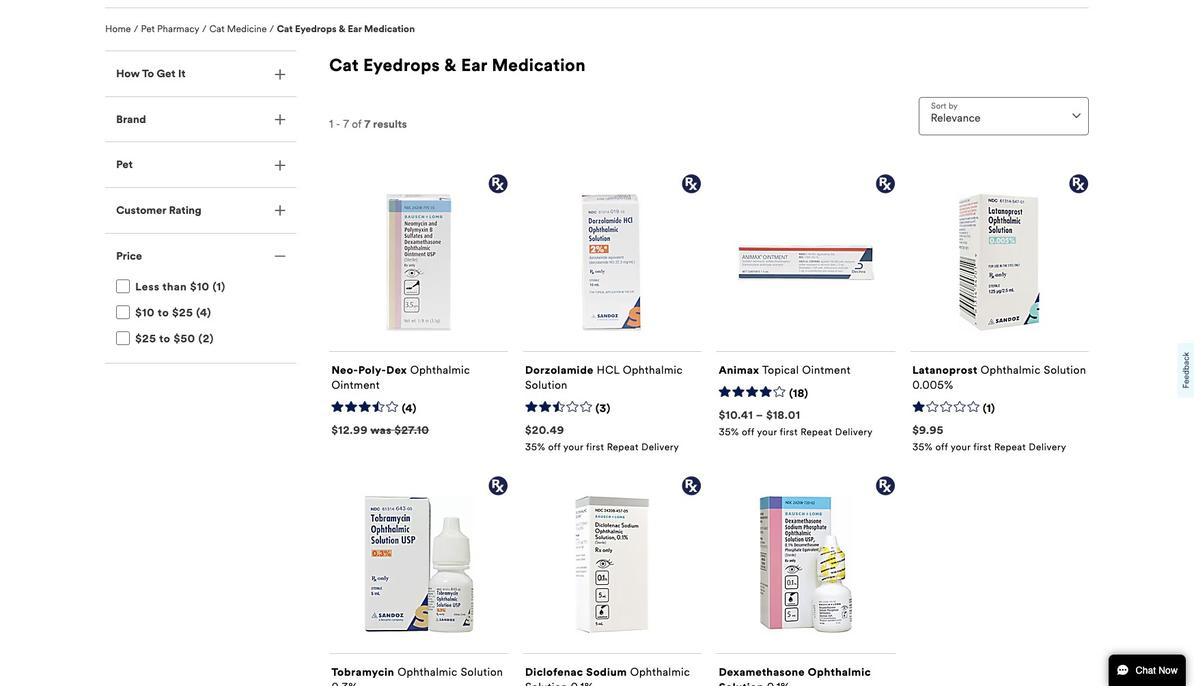 Task type: locate. For each thing, give the bounding box(es) containing it.
ophthalmic inside "ophthalmic solution 0.005%"
[[981, 363, 1041, 376]]

0 horizontal spatial repeat
[[607, 441, 639, 453]]

-
[[336, 117, 341, 130]]

3 plus icon 2 button from the top
[[105, 142, 297, 187]]

ointment down the neo- at left
[[332, 379, 380, 392]]

35% for hcl ophthalmic solution
[[525, 441, 546, 453]]

0.005%
[[913, 379, 954, 392]]

0 horizontal spatial delivery
[[642, 441, 680, 453]]

0 horizontal spatial /
[[134, 23, 138, 35]]

delivery for ophthalmic solution 0.005%
[[1030, 441, 1067, 453]]

price button
[[105, 234, 297, 278]]

35% inside $20.49 35% off your first repeat delivery
[[525, 441, 546, 453]]

0 horizontal spatial cat
[[209, 23, 225, 35]]

35% down the $10.41
[[719, 426, 740, 438]]

0 vertical spatial to
[[158, 306, 169, 319]]

results
[[373, 117, 407, 130]]

1 plus icon 2 image from the top
[[275, 69, 286, 80]]

1 horizontal spatial 35%
[[719, 426, 740, 438]]

1 review element
[[983, 402, 996, 416]]

(4) up (2)
[[196, 306, 212, 319]]

3 / from the left
[[270, 23, 274, 35]]

$10.41 – $18.01 35% off your first repeat delivery
[[719, 409, 873, 438]]

$27.10
[[395, 424, 429, 437]]

less than $10 (1)
[[135, 280, 226, 293]]

0 vertical spatial $25
[[172, 306, 193, 319]]

repeat down '18 reviews' element
[[801, 426, 833, 438]]

first inside $9.95 35% off your first repeat delivery
[[974, 441, 992, 453]]

delivery inside $10.41 – $18.01 35% off your first repeat delivery
[[836, 426, 873, 438]]

solution
[[1045, 363, 1087, 376], [525, 379, 568, 392], [461, 666, 504, 679], [525, 681, 568, 686], [719, 681, 764, 686]]

ophthalmic inside dexamethasone ophthalmic solution
[[808, 666, 872, 679]]

2 horizontal spatial off
[[936, 441, 949, 453]]

first
[[780, 426, 798, 438], [586, 441, 605, 453], [974, 441, 992, 453]]

to
[[158, 306, 169, 319], [159, 332, 171, 345]]

/
[[134, 23, 138, 35], [202, 23, 207, 35], [270, 23, 274, 35]]

3 plus icon 2 image from the top
[[275, 160, 286, 171]]

solution inside dexamethasone ophthalmic solution
[[719, 681, 764, 686]]

1 vertical spatial medication
[[492, 55, 586, 76]]

first down $18.01
[[780, 426, 798, 438]]

ointment inside ophthalmic ointment
[[332, 379, 380, 392]]

(1) down price "dropdown button"
[[213, 280, 226, 293]]

1 horizontal spatial /
[[202, 23, 207, 35]]

1 vertical spatial ointment
[[332, 379, 380, 392]]

home / pet pharmacy / cat medicine / cat eyedrops & ear medication
[[105, 23, 415, 35]]

cat left the medicine
[[209, 23, 225, 35]]

0 horizontal spatial ear
[[348, 23, 362, 35]]

1 horizontal spatial $10
[[190, 280, 210, 293]]

$10 right than
[[190, 280, 210, 293]]

cat
[[209, 23, 225, 35], [277, 23, 293, 35], [329, 55, 359, 76]]

1 horizontal spatial your
[[758, 426, 778, 438]]

delivery inside $20.49 35% off your first repeat delivery
[[642, 441, 680, 453]]

7 right -
[[343, 117, 349, 130]]

/ left pet
[[134, 23, 138, 35]]

2 horizontal spatial 35%
[[913, 441, 933, 453]]

your down "$20.49"
[[564, 441, 584, 453]]

repeat inside $9.95 35% off your first repeat delivery
[[995, 441, 1027, 453]]

(4)
[[196, 306, 212, 319], [402, 402, 417, 415]]

plus icon 2 button
[[105, 51, 297, 96], [105, 97, 297, 142], [105, 142, 297, 187], [105, 188, 297, 233]]

3 reviews element
[[596, 402, 611, 416]]

&
[[339, 23, 346, 35], [445, 55, 457, 76]]

cat eyedrops & ear medication link
[[277, 23, 415, 35]]

0 horizontal spatial your
[[564, 441, 584, 453]]

1 horizontal spatial ointment
[[803, 363, 851, 376]]

0 vertical spatial &
[[339, 23, 346, 35]]

1 vertical spatial (4)
[[402, 402, 417, 415]]

1 vertical spatial eyedrops
[[363, 55, 440, 76]]

1 horizontal spatial off
[[742, 426, 755, 438]]

1 vertical spatial to
[[159, 332, 171, 345]]

1 plus icon 2 button from the top
[[105, 51, 297, 96]]

0 horizontal spatial first
[[586, 441, 605, 453]]

1 horizontal spatial $25
[[172, 306, 193, 319]]

35% down $9.95 at the right bottom of page
[[913, 441, 933, 453]]

rx medicine badge icon image
[[488, 173, 508, 194], [682, 173, 702, 194], [875, 173, 896, 194], [1069, 173, 1090, 194], [488, 476, 508, 496], [682, 476, 702, 496], [875, 476, 896, 496]]

35% inside $9.95 35% off your first repeat delivery
[[913, 441, 933, 453]]

ophthalmic
[[410, 363, 471, 376], [623, 363, 683, 376], [981, 363, 1041, 376], [398, 666, 458, 679], [631, 666, 691, 679], [808, 666, 872, 679]]

0.3%
[[332, 681, 358, 686]]

0 vertical spatial ointment
[[803, 363, 851, 376]]

your for ophthalmic solution 0.005%
[[951, 441, 971, 453]]

0 horizontal spatial (4)
[[196, 306, 212, 319]]

$25 to $50 (2)
[[135, 332, 214, 345]]

ear
[[348, 23, 362, 35], [461, 55, 488, 76]]

1 vertical spatial $10
[[135, 306, 155, 319]]

2 horizontal spatial repeat
[[995, 441, 1027, 453]]

2 horizontal spatial delivery
[[1030, 441, 1067, 453]]

0 vertical spatial (1)
[[213, 280, 226, 293]]

0 vertical spatial medication
[[364, 23, 415, 35]]

delivery inside $9.95 35% off your first repeat delivery
[[1030, 441, 1067, 453]]

1 horizontal spatial (1)
[[983, 402, 996, 415]]

2 horizontal spatial /
[[270, 23, 274, 35]]

(1) up $9.95 35% off your first repeat delivery
[[983, 402, 996, 415]]

repeat
[[801, 426, 833, 438], [607, 441, 639, 453], [995, 441, 1027, 453]]

2 plus icon 2 button from the top
[[105, 97, 297, 142]]

1 horizontal spatial eyedrops
[[363, 55, 440, 76]]

0 horizontal spatial 35%
[[525, 441, 546, 453]]

/ right pharmacy
[[202, 23, 207, 35]]

to for $25
[[159, 332, 171, 345]]

off inside $9.95 35% off your first repeat delivery
[[936, 441, 949, 453]]

7
[[343, 117, 349, 130], [365, 117, 371, 130]]

topical
[[763, 363, 800, 376]]

1 horizontal spatial &
[[445, 55, 457, 76]]

solution inside the ophthalmic solution 0.1%
[[525, 681, 568, 686]]

0 vertical spatial eyedrops
[[295, 23, 337, 35]]

(18)
[[790, 387, 809, 400]]

1 vertical spatial &
[[445, 55, 457, 76]]

first for ophthalmic solution 0.005%
[[974, 441, 992, 453]]

off inside $10.41 – $18.01 35% off your first repeat delivery
[[742, 426, 755, 438]]

ointment up (18)
[[803, 363, 851, 376]]

plus icon 2 image
[[275, 69, 286, 80], [275, 114, 286, 125], [275, 160, 286, 171], [275, 205, 286, 216]]

/ right the medicine
[[270, 23, 274, 35]]

dorzolamide
[[525, 363, 594, 376]]

ophthalmic inside the ophthalmic solution 0.1%
[[631, 666, 691, 679]]

solution inside ophthalmic solution 0.3%
[[461, 666, 504, 679]]

repeat inside $20.49 35% off your first repeat delivery
[[607, 441, 639, 453]]

repeat for hcl ophthalmic solution
[[607, 441, 639, 453]]

solution inside "ophthalmic solution 0.005%"
[[1045, 363, 1087, 376]]

neo-
[[332, 363, 359, 376]]

(1)
[[213, 280, 226, 293], [983, 402, 996, 415]]

7 right of
[[365, 117, 371, 130]]

solution for ophthalmic solution 0.1%
[[525, 681, 568, 686]]

2 horizontal spatial your
[[951, 441, 971, 453]]

1 horizontal spatial 7
[[365, 117, 371, 130]]

2 / from the left
[[202, 23, 207, 35]]

down arrow icon 1 image
[[1073, 114, 1081, 118]]

first down 3 reviews element
[[586, 441, 605, 453]]

0 horizontal spatial $25
[[135, 332, 156, 345]]

ophthalmic ointment
[[332, 363, 471, 392]]

$25
[[172, 306, 193, 319], [135, 332, 156, 345]]

1 horizontal spatial first
[[780, 426, 798, 438]]

off inside $20.49 35% off your first repeat delivery
[[549, 441, 561, 453]]

your inside $20.49 35% off your first repeat delivery
[[564, 441, 584, 453]]

$25 up $50
[[172, 306, 193, 319]]

ophthalmic inside ophthalmic solution 0.3%
[[398, 666, 458, 679]]

ophthalmic inside ophthalmic ointment
[[410, 363, 471, 376]]

home link
[[105, 23, 131, 35]]

0 horizontal spatial 7
[[343, 117, 349, 130]]

off down "$20.49"
[[549, 441, 561, 453]]

2 horizontal spatial first
[[974, 441, 992, 453]]

cat down cat eyedrops & ear medication link
[[329, 55, 359, 76]]

$25 down '$10 to $25 (4)'
[[135, 332, 156, 345]]

cat right the medicine
[[277, 23, 293, 35]]

to left $50
[[159, 332, 171, 345]]

ophthalmic solution 0.1%
[[525, 666, 691, 686]]

off down $9.95 at the right bottom of page
[[936, 441, 949, 453]]

repeat down 1 review "element"
[[995, 441, 1027, 453]]

to for $10
[[158, 306, 169, 319]]

repeat down 3 reviews element
[[607, 441, 639, 453]]

delivery
[[836, 426, 873, 438], [642, 441, 680, 453], [1030, 441, 1067, 453]]

poly-
[[359, 363, 387, 376]]

$10 down less
[[135, 306, 155, 319]]

pharmacy
[[157, 23, 199, 35]]

your
[[758, 426, 778, 438], [564, 441, 584, 453], [951, 441, 971, 453]]

your down '–'
[[758, 426, 778, 438]]

first inside $20.49 35% off your first repeat delivery
[[586, 441, 605, 453]]

ointment
[[803, 363, 851, 376], [332, 379, 380, 392]]

35% for ophthalmic solution 0.005%
[[913, 441, 933, 453]]

medication
[[364, 23, 415, 35], [492, 55, 586, 76]]

35%
[[719, 426, 740, 438], [525, 441, 546, 453], [913, 441, 933, 453]]

1 / from the left
[[134, 23, 138, 35]]

0 horizontal spatial medication
[[364, 23, 415, 35]]

first down 1 review "element"
[[974, 441, 992, 453]]

eyedrops
[[295, 23, 337, 35], [363, 55, 440, 76]]

than
[[163, 280, 187, 293]]

0 horizontal spatial off
[[549, 441, 561, 453]]

$20.49 35% off your first repeat delivery
[[525, 424, 680, 453]]

0 horizontal spatial &
[[339, 23, 346, 35]]

0 vertical spatial (4)
[[196, 306, 212, 319]]

0 vertical spatial ear
[[348, 23, 362, 35]]

$9.95
[[913, 424, 944, 437]]

$10
[[190, 280, 210, 293], [135, 306, 155, 319]]

1 horizontal spatial repeat
[[801, 426, 833, 438]]

off down from $10.41 up to $18.01 element
[[742, 426, 755, 438]]

to up $25 to $50 (2)
[[158, 306, 169, 319]]

35% down "$20.49"
[[525, 441, 546, 453]]

hcl
[[597, 363, 620, 376]]

(4) up $27.10
[[402, 402, 417, 415]]

1 vertical spatial ear
[[461, 55, 488, 76]]

first for hcl ophthalmic solution
[[586, 441, 605, 453]]

1 horizontal spatial delivery
[[836, 426, 873, 438]]

$12.99
[[332, 424, 368, 437]]

your down 0.005%
[[951, 441, 971, 453]]

off
[[742, 426, 755, 438], [549, 441, 561, 453], [936, 441, 949, 453]]

4 plus icon 2 image from the top
[[275, 205, 286, 216]]

your inside $9.95 35% off your first repeat delivery
[[951, 441, 971, 453]]

0 horizontal spatial ointment
[[332, 379, 380, 392]]

cat medicine link
[[209, 23, 267, 35]]

1 horizontal spatial ear
[[461, 55, 488, 76]]



Task type: describe. For each thing, give the bounding box(es) containing it.
off for ophthalmic solution 0.005%
[[936, 441, 949, 453]]

1 vertical spatial (1)
[[983, 402, 996, 415]]

1 horizontal spatial cat
[[277, 23, 293, 35]]

ophthalmic for ophthalmic ointment
[[410, 363, 471, 376]]

1 horizontal spatial (4)
[[402, 402, 417, 415]]

$10 to $25 (4)
[[135, 306, 212, 319]]

$10.41
[[719, 409, 754, 422]]

neo-poly-dex
[[332, 363, 407, 376]]

ophthalmic for ophthalmic solution 0.3%
[[398, 666, 458, 679]]

0 vertical spatial $10
[[190, 280, 210, 293]]

(3)
[[596, 402, 611, 415]]

delivery for hcl ophthalmic solution
[[642, 441, 680, 453]]

0 horizontal spatial $10
[[135, 306, 155, 319]]

1 7 from the left
[[343, 117, 349, 130]]

dex
[[387, 363, 407, 376]]

from $10.41 up to $18.01 element
[[719, 409, 801, 422]]

animax topical ointment
[[719, 363, 851, 376]]

repeat for ophthalmic solution 0.005%
[[995, 441, 1027, 453]]

was
[[371, 424, 392, 437]]

home
[[105, 23, 131, 35]]

pet
[[141, 23, 155, 35]]

1 horizontal spatial medication
[[492, 55, 586, 76]]

$12.99 was $27.10
[[332, 424, 429, 437]]

1
[[329, 117, 333, 130]]

medicine
[[227, 23, 267, 35]]

animax
[[719, 363, 760, 376]]

ophthalmic solution 0.005%
[[913, 363, 1087, 392]]

tobramycin
[[332, 666, 395, 679]]

ophthalmic inside hcl ophthalmic solution
[[623, 363, 683, 376]]

0.1%
[[571, 681, 594, 686]]

ophthalmic solution 0.3%
[[332, 666, 504, 686]]

latanoprost
[[913, 363, 978, 376]]

$9.95 35% off your first repeat delivery
[[913, 424, 1067, 453]]

1 - 7 of 7 results
[[329, 117, 407, 130]]

diclofenac
[[525, 666, 584, 679]]

of
[[352, 117, 362, 130]]

dexamethasone
[[719, 666, 805, 679]]

pet pharmacy link
[[141, 23, 199, 35]]

2 horizontal spatial cat
[[329, 55, 359, 76]]

off for hcl ophthalmic solution
[[549, 441, 561, 453]]

18 reviews element
[[790, 387, 809, 401]]

less
[[135, 280, 160, 293]]

price
[[116, 249, 142, 262]]

$20.49
[[525, 424, 565, 437]]

your for hcl ophthalmic solution
[[564, 441, 584, 453]]

cat eyedrops & ear medication
[[329, 55, 586, 76]]

0 horizontal spatial eyedrops
[[295, 23, 337, 35]]

first inside $10.41 – $18.01 35% off your first repeat delivery
[[780, 426, 798, 438]]

solution inside hcl ophthalmic solution
[[525, 379, 568, 392]]

$50
[[174, 332, 196, 345]]

–
[[756, 409, 764, 422]]

4 plus icon 2 button from the top
[[105, 188, 297, 233]]

solution for ophthalmic solution 0.005%
[[1045, 363, 1087, 376]]

2 7 from the left
[[365, 117, 371, 130]]

ophthalmic for ophthalmic solution 0.1%
[[631, 666, 691, 679]]

ophthalmic for ophthalmic solution 0.005%
[[981, 363, 1041, 376]]

dexamethasone ophthalmic solution
[[719, 666, 872, 686]]

solution for ophthalmic solution 0.3%
[[461, 666, 504, 679]]

repeat inside $10.41 – $18.01 35% off your first repeat delivery
[[801, 426, 833, 438]]

35% inside $10.41 – $18.01 35% off your first repeat delivery
[[719, 426, 740, 438]]

your inside $10.41 – $18.01 35% off your first repeat delivery
[[758, 426, 778, 438]]

1 vertical spatial $25
[[135, 332, 156, 345]]

2 plus icon 2 image from the top
[[275, 114, 286, 125]]

$18.01
[[767, 409, 801, 422]]

4 reviews element
[[402, 402, 417, 416]]

sodium
[[587, 666, 627, 679]]

hcl ophthalmic solution
[[525, 363, 683, 392]]

0 horizontal spatial (1)
[[213, 280, 226, 293]]

diclofenac sodium
[[525, 666, 627, 679]]

(2)
[[199, 332, 214, 345]]



Task type: vqa. For each thing, say whether or not it's contained in the screenshot.
$10.99 list item at bottom
no



